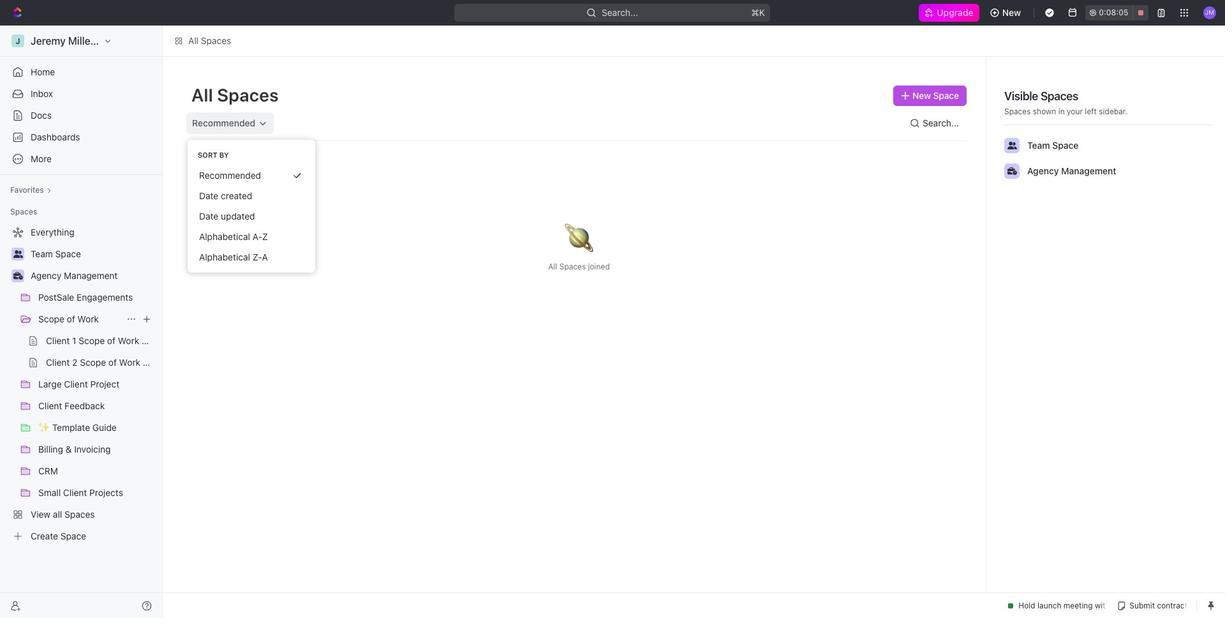 Task type: vqa. For each thing, say whether or not it's contained in the screenshot.
the "Visible Spaces Spaces shown in your left sidebar."
yes



Task type: describe. For each thing, give the bounding box(es) containing it.
0 vertical spatial all
[[188, 35, 199, 46]]

0 vertical spatial agency
[[1028, 165, 1060, 176]]

inbox link
[[5, 84, 157, 104]]

upgrade
[[937, 7, 973, 18]]

date created
[[199, 190, 252, 201]]

search... button
[[905, 113, 967, 133]]

0:08:05 button
[[1086, 5, 1149, 20]]

docs link
[[5, 105, 157, 126]]

dashboards link
[[5, 127, 157, 147]]

a-
[[253, 231, 262, 242]]

agency management link
[[31, 266, 155, 286]]

z-
[[253, 252, 262, 262]]

alphabetical for alphabetical z-a
[[199, 252, 250, 262]]

favorites
[[10, 185, 44, 195]]

1 vertical spatial all
[[192, 84, 213, 105]]

sidebar navigation
[[0, 26, 163, 618]]

a
[[262, 252, 268, 262]]

in
[[1059, 107, 1065, 116]]

business time image inside tree
[[13, 272, 23, 280]]

z
[[262, 231, 268, 242]]

upgrade link
[[919, 4, 980, 22]]

dashboards
[[31, 132, 80, 142]]

tree inside sidebar navigation
[[5, 222, 157, 546]]

of
[[67, 313, 75, 324]]

all spaces joined
[[549, 262, 610, 271]]

new space
[[913, 90, 960, 101]]

1 vertical spatial recommended
[[199, 170, 261, 181]]

visible
[[1005, 89, 1039, 103]]

team
[[1028, 140, 1051, 151]]

home
[[31, 66, 55, 77]]

recommended inside dropdown button
[[192, 117, 256, 128]]

0:08:05
[[1100, 8, 1129, 17]]

alphabetical z-a
[[199, 252, 268, 262]]

your
[[1067, 107, 1083, 116]]

by
[[219, 151, 229, 159]]

agency management inside tree
[[31, 270, 118, 281]]

sort by
[[198, 151, 229, 159]]

2 vertical spatial all
[[549, 262, 558, 271]]

scope of work
[[38, 313, 99, 324]]

inbox
[[31, 88, 53, 99]]

0 vertical spatial all spaces
[[188, 35, 231, 46]]

date updated
[[199, 211, 255, 222]]



Task type: locate. For each thing, give the bounding box(es) containing it.
favorites button
[[5, 183, 57, 198]]

1 vertical spatial agency management
[[31, 270, 118, 281]]

0 vertical spatial recommended
[[192, 117, 256, 128]]

management down team space
[[1062, 165, 1117, 176]]

tree containing agency management
[[5, 222, 157, 546]]

new for new space
[[913, 90, 931, 101]]

space
[[934, 90, 960, 101], [1053, 140, 1079, 151]]

1 vertical spatial business time image
[[13, 272, 23, 280]]

1 date from the top
[[199, 190, 219, 201]]

left
[[1086, 107, 1097, 116]]

1 vertical spatial all spaces
[[192, 84, 279, 105]]

space up the search... button
[[934, 90, 960, 101]]

date
[[199, 190, 219, 201], [199, 211, 219, 222]]

agency
[[1028, 165, 1060, 176], [31, 270, 61, 281]]

docs
[[31, 110, 52, 121]]

1 vertical spatial agency
[[31, 270, 61, 281]]

new space button
[[894, 86, 967, 106]]

all spaces
[[188, 35, 231, 46], [192, 84, 279, 105]]

work
[[78, 313, 99, 324]]

0 vertical spatial search...
[[602, 7, 639, 18]]

0 vertical spatial new
[[1003, 7, 1022, 18]]

0 vertical spatial alphabetical
[[199, 231, 250, 242]]

agency up the scope
[[31, 270, 61, 281]]

1 vertical spatial date
[[199, 211, 219, 222]]

space right team
[[1053, 140, 1079, 151]]

new up the search... button
[[913, 90, 931, 101]]

new right the upgrade
[[1003, 7, 1022, 18]]

sort
[[198, 151, 218, 159]]

1 vertical spatial search...
[[923, 117, 960, 128]]

0 horizontal spatial business time image
[[13, 272, 23, 280]]

management up the 'work'
[[64, 270, 118, 281]]

0 vertical spatial space
[[934, 90, 960, 101]]

scope
[[38, 313, 64, 324]]

alphabetical down "date updated"
[[199, 231, 250, 242]]

0 vertical spatial date
[[199, 190, 219, 201]]

new
[[1003, 7, 1022, 18], [913, 90, 931, 101]]

0 vertical spatial agency management
[[1028, 165, 1117, 176]]

space for team space
[[1053, 140, 1079, 151]]

date for date updated
[[199, 211, 219, 222]]

recommended up date created
[[199, 170, 261, 181]]

1 vertical spatial management
[[64, 270, 118, 281]]

alphabetical a-z
[[199, 231, 268, 242]]

business time image
[[1008, 167, 1017, 175], [13, 272, 23, 280]]

management
[[1062, 165, 1117, 176], [64, 270, 118, 281]]

1 horizontal spatial agency
[[1028, 165, 1060, 176]]

1 vertical spatial alphabetical
[[199, 252, 250, 262]]

new inside new button
[[1003, 7, 1022, 18]]

new for new
[[1003, 7, 1022, 18]]

space for new space
[[934, 90, 960, 101]]

date for date created
[[199, 190, 219, 201]]

agency management down team space
[[1028, 165, 1117, 176]]

management inside tree
[[64, 270, 118, 281]]

0 horizontal spatial new
[[913, 90, 931, 101]]

recommended button
[[186, 112, 274, 134]]

1 alphabetical from the top
[[199, 231, 250, 242]]

0 horizontal spatial management
[[64, 270, 118, 281]]

1 horizontal spatial search...
[[923, 117, 960, 128]]

agency management up of
[[31, 270, 118, 281]]

recommended up the by
[[192, 117, 256, 128]]

date down date created
[[199, 211, 219, 222]]

date up "date updated"
[[199, 190, 219, 201]]

team space
[[1028, 140, 1079, 151]]

sidebar.
[[1100, 107, 1128, 116]]

space inside button
[[934, 90, 960, 101]]

user group image
[[1008, 142, 1017, 149]]

created
[[221, 190, 252, 201]]

agency inside tree
[[31, 270, 61, 281]]

joined
[[588, 262, 610, 271]]

1 horizontal spatial business time image
[[1008, 167, 1017, 175]]

updated
[[221, 211, 255, 222]]

2 alphabetical from the top
[[199, 252, 250, 262]]

2 date from the top
[[199, 211, 219, 222]]

scope of work link
[[38, 309, 121, 329]]

search... inside button
[[923, 117, 960, 128]]

1 vertical spatial space
[[1053, 140, 1079, 151]]

visible spaces spaces shown in your left sidebar.
[[1005, 89, 1128, 116]]

spaces
[[201, 35, 231, 46], [217, 84, 279, 105], [1041, 89, 1079, 103], [1005, 107, 1031, 116], [10, 207, 37, 216], [560, 262, 586, 271]]

recommended
[[192, 117, 256, 128], [199, 170, 261, 181]]

0 horizontal spatial search...
[[602, 7, 639, 18]]

0 horizontal spatial space
[[934, 90, 960, 101]]

all
[[188, 35, 199, 46], [192, 84, 213, 105], [549, 262, 558, 271]]

0 vertical spatial management
[[1062, 165, 1117, 176]]

⌘k
[[752, 7, 766, 18]]

1 horizontal spatial new
[[1003, 7, 1022, 18]]

1 vertical spatial new
[[913, 90, 931, 101]]

0 horizontal spatial agency
[[31, 270, 61, 281]]

agency down team
[[1028, 165, 1060, 176]]

tree
[[5, 222, 157, 546]]

search...
[[602, 7, 639, 18], [923, 117, 960, 128]]

new inside 'new space' button
[[913, 90, 931, 101]]

alphabetical for alphabetical a-z
[[199, 231, 250, 242]]

1 horizontal spatial agency management
[[1028, 165, 1117, 176]]

0 vertical spatial business time image
[[1008, 167, 1017, 175]]

1 horizontal spatial space
[[1053, 140, 1079, 151]]

agency management
[[1028, 165, 1117, 176], [31, 270, 118, 281]]

1 horizontal spatial management
[[1062, 165, 1117, 176]]

0 horizontal spatial agency management
[[31, 270, 118, 281]]

home link
[[5, 62, 157, 82]]

new button
[[985, 3, 1029, 23]]

alphabetical down alphabetical a-z
[[199, 252, 250, 262]]

shown
[[1033, 107, 1057, 116]]

spaces inside sidebar navigation
[[10, 207, 37, 216]]

alphabetical
[[199, 231, 250, 242], [199, 252, 250, 262]]



